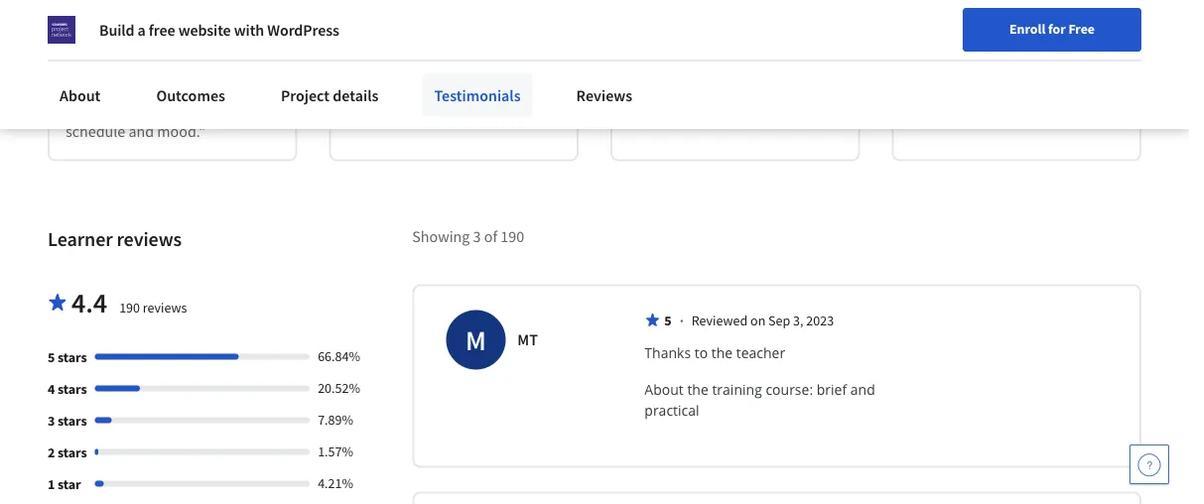 Task type: vqa. For each thing, say whether or not it's contained in the screenshot.
first an
yes



Task type: locate. For each thing, give the bounding box(es) containing it.
1 horizontal spatial about
[[645, 380, 684, 399]]

3 up 2
[[48, 412, 55, 430]]

build a free website with wordpress
[[99, 20, 339, 40]]

stars for 2 stars
[[58, 444, 87, 462]]

own
[[89, 51, 118, 70]]

"to be able to take courses at my own pace and rhythm has been an amazing experience. i can learn whenever it fits my schedule and mood."
[[66, 27, 265, 142]]

2 vertical spatial i
[[261, 74, 265, 94]]

the up practical
[[687, 380, 709, 399]]

stars right 2
[[58, 444, 87, 462]]

1 horizontal spatial coursera
[[1016, 74, 1076, 94]]

free
[[149, 20, 175, 40]]

of
[[733, 74, 746, 94], [484, 227, 497, 247]]

1 vertical spatial on
[[750, 312, 766, 329]]

1 an from the left
[[102, 74, 119, 94]]

1 horizontal spatial an
[[418, 74, 435, 94]]

enroll for free
[[1009, 20, 1095, 38]]

1 stars from the top
[[58, 348, 87, 366]]

courses inside "to be able to take courses at my own pace and rhythm has been an amazing experience. i can learn whenever it fits my schedule and mood."
[[192, 27, 243, 47]]

2 horizontal spatial i
[[676, 27, 680, 47]]

of right one
[[733, 74, 746, 94]]

1 vertical spatial 5
[[48, 348, 55, 366]]

just
[[1009, 27, 1034, 47]]

0 vertical spatial 5
[[664, 312, 672, 329]]

work."
[[413, 98, 456, 118]]

courses
[[192, 27, 243, 47], [720, 27, 771, 47], [347, 74, 398, 94]]

on left sep
[[750, 312, 766, 329]]

0 vertical spatial about
[[60, 85, 101, 105]]

0 horizontal spatial learn
[[92, 98, 126, 118]]

to inside "learning isn't just about being better at your job: it's so much more than that. coursera allows me to learn without limits."
[[934, 98, 948, 118]]

to inside "when i need courses on topics that my university doesn't offer, coursera is one of the best places to go."
[[674, 98, 688, 118]]

stars for 5 stars
[[58, 348, 87, 366]]

3 stars
[[48, 412, 87, 430]]

0 vertical spatial 190
[[501, 227, 524, 247]]

2 horizontal spatial at
[[953, 51, 966, 70]]

reviews
[[576, 85, 632, 105]]

i inside "i directly applied the concepts and skills i learned from my courses to an exciting new project at work."
[[412, 51, 416, 70]]

amazing
[[122, 74, 178, 94]]

thanks
[[645, 343, 691, 362]]

1 horizontal spatial 190
[[501, 227, 524, 247]]

coursera up places
[[628, 74, 688, 94]]

star
[[58, 475, 81, 493]]

20.52%
[[318, 379, 360, 397]]

and
[[156, 51, 181, 70], [347, 51, 372, 70], [128, 122, 154, 142], [850, 380, 875, 399]]

testimonials link
[[422, 73, 533, 117]]

i inside "when i need courses on topics that my university doesn't offer, coursera is one of the best places to go."
[[676, 27, 680, 47]]

courses inside "i directly applied the concepts and skills i learned from my courses to an exciting new project at work."
[[347, 74, 398, 94]]

an
[[102, 74, 119, 94], [418, 74, 435, 94]]

one
[[705, 74, 730, 94]]

0 vertical spatial at
[[246, 27, 259, 47]]

at up has
[[246, 27, 259, 47]]

to
[[143, 27, 157, 47], [401, 74, 415, 94], [674, 98, 688, 118], [934, 98, 948, 118], [695, 343, 708, 362]]

testimonials
[[434, 85, 521, 105]]

practical
[[645, 401, 699, 420]]

reviews for learner reviews
[[117, 227, 182, 252]]

about for about the training course: brief and practical
[[645, 380, 684, 399]]

project details link
[[269, 73, 391, 117]]

learned
[[419, 51, 470, 70]]

isn't
[[978, 27, 1006, 47]]

the left best
[[749, 74, 771, 94]]

reviews
[[117, 227, 182, 252], [143, 299, 187, 317]]

at for courses
[[246, 27, 259, 47]]

at inside "i directly applied the concepts and skills i learned from my courses to an exciting new project at work."
[[397, 98, 410, 118]]

0 horizontal spatial courses
[[192, 27, 243, 47]]

"when
[[628, 27, 673, 47]]

i left need
[[676, 27, 680, 47]]

showing 3 of 190
[[412, 227, 524, 247]]

the down reviewed
[[711, 343, 733, 362]]

topics
[[794, 27, 835, 47]]

at left work."
[[397, 98, 410, 118]]

at
[[246, 27, 259, 47], [953, 51, 966, 70], [397, 98, 410, 118]]

1 horizontal spatial learn
[[951, 98, 985, 118]]

that.
[[982, 74, 1013, 94]]

reviews up 190 reviews
[[117, 227, 182, 252]]

190 right showing
[[501, 227, 524, 247]]

i right skills
[[412, 51, 416, 70]]

1 learn from the left
[[92, 98, 126, 118]]

4 stars
[[48, 380, 87, 398]]

1 vertical spatial about
[[645, 380, 684, 399]]

learn up schedule
[[92, 98, 126, 118]]

your
[[969, 51, 999, 70]]

3,
[[793, 312, 804, 329]]

to left go." in the right of the page
[[674, 98, 688, 118]]

None search field
[[251, 12, 420, 52]]

190 right "4.4"
[[119, 299, 140, 317]]

5 up the 4
[[48, 348, 55, 366]]

new
[[493, 74, 521, 94]]

1 star
[[48, 475, 81, 493]]

1 horizontal spatial 5
[[664, 312, 672, 329]]

i
[[676, 27, 680, 47], [412, 51, 416, 70], [261, 74, 265, 94]]

and down "i
[[347, 51, 372, 70]]

i inside "to be able to take courses at my own pace and rhythm has been an amazing experience. i can learn whenever it fits my schedule and mood."
[[261, 74, 265, 94]]

about up practical
[[645, 380, 684, 399]]

has
[[236, 51, 260, 70]]

1 horizontal spatial i
[[412, 51, 416, 70]]

1 vertical spatial of
[[484, 227, 497, 247]]

190 reviews
[[119, 299, 187, 317]]

2 coursera from the left
[[1016, 74, 1076, 94]]

1 vertical spatial i
[[412, 51, 416, 70]]

the
[[468, 27, 489, 47], [749, 74, 771, 94], [711, 343, 733, 362], [687, 380, 709, 399]]

about up schedule
[[60, 85, 101, 105]]

to left take
[[143, 27, 157, 47]]

1 vertical spatial at
[[953, 51, 966, 70]]

2 learn from the left
[[951, 98, 985, 118]]

the inside about the training course: brief and practical
[[687, 380, 709, 399]]

my right that
[[659, 51, 679, 70]]

0 horizontal spatial 190
[[119, 299, 140, 317]]

courses up project
[[347, 74, 398, 94]]

1 horizontal spatial at
[[397, 98, 410, 118]]

reviews for 190 reviews
[[143, 299, 187, 317]]

to down skills
[[401, 74, 415, 94]]

reviews right "4.4"
[[143, 299, 187, 317]]

learn inside "to be able to take courses at my own pace and rhythm has been an amazing experience. i can learn whenever it fits my schedule and mood."
[[92, 98, 126, 118]]

the inside "when i need courses on topics that my university doesn't offer, coursera is one of the best places to go."
[[749, 74, 771, 94]]

coursera inside "when i need courses on topics that my university doesn't offer, coursera is one of the best places to go."
[[628, 74, 688, 94]]

1 horizontal spatial of
[[733, 74, 746, 94]]

offer,
[[804, 51, 838, 70]]

stars for 3 stars
[[58, 412, 87, 430]]

and inside "i directly applied the concepts and skills i learned from my courses to an exciting new project at work."
[[347, 51, 372, 70]]

courses up 'university'
[[720, 27, 771, 47]]

1 horizontal spatial on
[[774, 27, 791, 47]]

3 stars from the top
[[58, 412, 87, 430]]

2 an from the left
[[418, 74, 435, 94]]

learn inside "learning isn't just about being better at your job: it's so much more than that. coursera allows me to learn without limits."
[[951, 98, 985, 118]]

at up than
[[953, 51, 966, 70]]

"when i need courses on topics that my university doesn't offer, coursera is one of the best places to go."
[[628, 27, 838, 118]]

2 stars from the top
[[58, 380, 87, 398]]

allows
[[1079, 74, 1121, 94]]

at inside "learning isn't just about being better at your job: it's so much more than that. coursera allows me to learn without limits."
[[953, 51, 966, 70]]

project details
[[281, 85, 379, 105]]

2 horizontal spatial courses
[[720, 27, 771, 47]]

2 vertical spatial at
[[397, 98, 410, 118]]

5 up the thanks
[[664, 312, 672, 329]]

website
[[178, 20, 231, 40]]

better
[[910, 51, 950, 70]]

1.57%
[[318, 443, 353, 461]]

course:
[[766, 380, 813, 399]]

learn for than
[[951, 98, 985, 118]]

1 coursera from the left
[[628, 74, 688, 94]]

my inside "when i need courses on topics that my university doesn't offer, coursera is one of the best places to go."
[[659, 51, 679, 70]]

1 vertical spatial reviews
[[143, 299, 187, 317]]

able
[[111, 27, 140, 47]]

details
[[333, 85, 379, 105]]

0 vertical spatial on
[[774, 27, 791, 47]]

on up doesn't
[[774, 27, 791, 47]]

5
[[664, 312, 672, 329], [48, 348, 55, 366]]

0 horizontal spatial at
[[246, 27, 259, 47]]

0 horizontal spatial an
[[102, 74, 119, 94]]

0 vertical spatial of
[[733, 74, 746, 94]]

take
[[160, 27, 189, 47]]

about
[[1037, 27, 1076, 47]]

stars for 4 stars
[[58, 380, 87, 398]]

3 right showing
[[473, 227, 481, 247]]

places
[[628, 98, 671, 118]]

0 horizontal spatial about
[[60, 85, 101, 105]]

project
[[281, 85, 330, 105]]

an down the own
[[102, 74, 119, 94]]

coursera down it's at the right top
[[1016, 74, 1076, 94]]

courses inside "when i need courses on topics that my university doesn't offer, coursera is one of the best places to go."
[[720, 27, 771, 47]]

to right me in the top of the page
[[934, 98, 948, 118]]

4.21%
[[318, 474, 353, 492]]

coursera inside "learning isn't just about being better at your job: it's so much more than that. coursera allows me to learn without limits."
[[1016, 74, 1076, 94]]

stars right the 4
[[58, 380, 87, 398]]

an inside "i directly applied the concepts and skills i learned from my courses to an exciting new project at work."
[[418, 74, 435, 94]]

4
[[48, 380, 55, 398]]

my
[[66, 51, 86, 70], [508, 51, 529, 70], [659, 51, 679, 70], [234, 98, 255, 118]]

0 vertical spatial reviews
[[117, 227, 182, 252]]

about
[[60, 85, 101, 105], [645, 380, 684, 399]]

0 vertical spatial 3
[[473, 227, 481, 247]]

7.89%
[[318, 411, 353, 429]]

need
[[683, 27, 717, 47]]

experience.
[[181, 74, 258, 94]]

concepts
[[493, 27, 552, 47]]

the up from
[[468, 27, 489, 47]]

and inside about the training course: brief and practical
[[850, 380, 875, 399]]

at inside "to be able to take courses at my own pace and rhythm has been an amazing experience. i can learn whenever it fits my schedule and mood."
[[246, 27, 259, 47]]

and right brief
[[850, 380, 875, 399]]

my down concepts
[[508, 51, 529, 70]]

i right experience.
[[261, 74, 265, 94]]

free
[[1068, 20, 1095, 38]]

wordpress
[[267, 20, 339, 40]]

to right the thanks
[[695, 343, 708, 362]]

0 vertical spatial i
[[676, 27, 680, 47]]

an inside "to be able to take courses at my own pace and rhythm has been an amazing experience. i can learn whenever it fits my schedule and mood."
[[102, 74, 119, 94]]

stars up 2 stars
[[58, 412, 87, 430]]

learn for been
[[92, 98, 126, 118]]

menu item
[[845, 20, 973, 84]]

coursera image
[[10, 16, 136, 48]]

enroll for free button
[[963, 8, 1141, 52]]

0 horizontal spatial 5
[[48, 348, 55, 366]]

about inside about the training course: brief and practical
[[645, 380, 684, 399]]

schedule
[[66, 122, 125, 142]]

go."
[[691, 98, 716, 118]]

2023
[[806, 312, 834, 329]]

of right showing
[[484, 227, 497, 247]]

courses up rhythm
[[192, 27, 243, 47]]

learn down than
[[951, 98, 985, 118]]

0 horizontal spatial 3
[[48, 412, 55, 430]]

whenever
[[130, 98, 195, 118]]

1 horizontal spatial courses
[[347, 74, 398, 94]]

doesn't
[[751, 51, 801, 70]]

an up work."
[[418, 74, 435, 94]]

learn
[[92, 98, 126, 118], [951, 98, 985, 118]]

at for better
[[953, 51, 966, 70]]

from
[[473, 51, 505, 70]]

0 horizontal spatial i
[[261, 74, 265, 94]]

about for about
[[60, 85, 101, 105]]

0 horizontal spatial coursera
[[628, 74, 688, 94]]

stars up 4 stars
[[58, 348, 87, 366]]

4 stars from the top
[[58, 444, 87, 462]]



Task type: describe. For each thing, give the bounding box(es) containing it.
"learning
[[910, 27, 974, 47]]

reviewed
[[692, 312, 748, 329]]

it
[[198, 98, 207, 118]]

outcomes link
[[144, 73, 237, 117]]

to inside "i directly applied the concepts and skills i learned from my courses to an exciting new project at work."
[[401, 74, 415, 94]]

0 horizontal spatial of
[[484, 227, 497, 247]]

being
[[1079, 27, 1117, 47]]

"learning isn't just about being better at your job: it's so much more than that. coursera allows me to learn without limits."
[[910, 27, 1121, 118]]

1 horizontal spatial 3
[[473, 227, 481, 247]]

5 for 5 stars
[[48, 348, 55, 366]]

0 horizontal spatial on
[[750, 312, 766, 329]]

mt
[[517, 330, 538, 350]]

fits
[[210, 98, 231, 118]]

the inside "i directly applied the concepts and skills i learned from my courses to an exciting new project at work."
[[468, 27, 489, 47]]

show notifications image
[[994, 25, 1018, 49]]

project
[[347, 98, 394, 118]]

on inside "when i need courses on topics that my university doesn't offer, coursera is one of the best places to go."
[[774, 27, 791, 47]]

more
[[910, 74, 945, 94]]

about link
[[48, 73, 113, 117]]

rhythm
[[184, 51, 233, 70]]

without
[[988, 98, 1040, 118]]

outcomes
[[156, 85, 225, 105]]

about the training course: brief and practical
[[645, 380, 879, 420]]

is
[[691, 74, 701, 94]]

showing
[[412, 227, 470, 247]]

teacher
[[736, 343, 785, 362]]

m
[[465, 323, 486, 358]]

exciting
[[438, 74, 489, 94]]

help center image
[[1138, 453, 1161, 476]]

1 vertical spatial 3
[[48, 412, 55, 430]]

coursera project network image
[[48, 16, 75, 44]]

4.4
[[71, 285, 107, 320]]

it's
[[1031, 51, 1051, 70]]

thanks to the teacher
[[645, 343, 785, 362]]

of inside "when i need courses on topics that my university doesn't offer, coursera is one of the best places to go."
[[733, 74, 746, 94]]

sep
[[768, 312, 790, 329]]

me
[[910, 98, 931, 118]]

brief
[[817, 380, 847, 399]]

been
[[66, 74, 99, 94]]

can
[[66, 98, 89, 118]]

skills
[[376, 51, 409, 70]]

and down take
[[156, 51, 181, 70]]

for
[[1048, 20, 1066, 38]]

66.84%
[[318, 347, 360, 365]]

that
[[628, 51, 655, 70]]

enroll
[[1009, 20, 1046, 38]]

be
[[92, 27, 108, 47]]

limits."
[[1043, 98, 1089, 118]]

than
[[948, 74, 979, 94]]

5 for 5
[[664, 312, 672, 329]]

1 vertical spatial 190
[[119, 299, 140, 317]]

5 stars
[[48, 348, 87, 366]]

my down "to at top left
[[66, 51, 86, 70]]

my right fits
[[234, 98, 255, 118]]

and down the whenever
[[128, 122, 154, 142]]

2
[[48, 444, 55, 462]]

learner reviews
[[48, 227, 182, 252]]

reviewed on sep 3, 2023
[[692, 312, 834, 329]]

1
[[48, 475, 55, 493]]

directly
[[361, 27, 411, 47]]

pace
[[121, 51, 152, 70]]

so
[[1054, 51, 1069, 70]]

build
[[99, 20, 134, 40]]

my inside "i directly applied the concepts and skills i learned from my courses to an exciting new project at work."
[[508, 51, 529, 70]]

"i directly applied the concepts and skills i learned from my courses to an exciting new project at work."
[[347, 27, 552, 118]]

learner
[[48, 227, 113, 252]]

a
[[138, 20, 146, 40]]

applied
[[414, 27, 464, 47]]

reviews link
[[564, 73, 644, 117]]

much
[[1072, 51, 1110, 70]]

to inside "to be able to take courses at my own pace and rhythm has been an amazing experience. i can learn whenever it fits my schedule and mood."
[[143, 27, 157, 47]]

best
[[774, 74, 803, 94]]

2 stars
[[48, 444, 87, 462]]

mood."
[[157, 122, 206, 142]]

training
[[712, 380, 762, 399]]

university
[[682, 51, 748, 70]]

job:
[[1003, 51, 1028, 70]]



